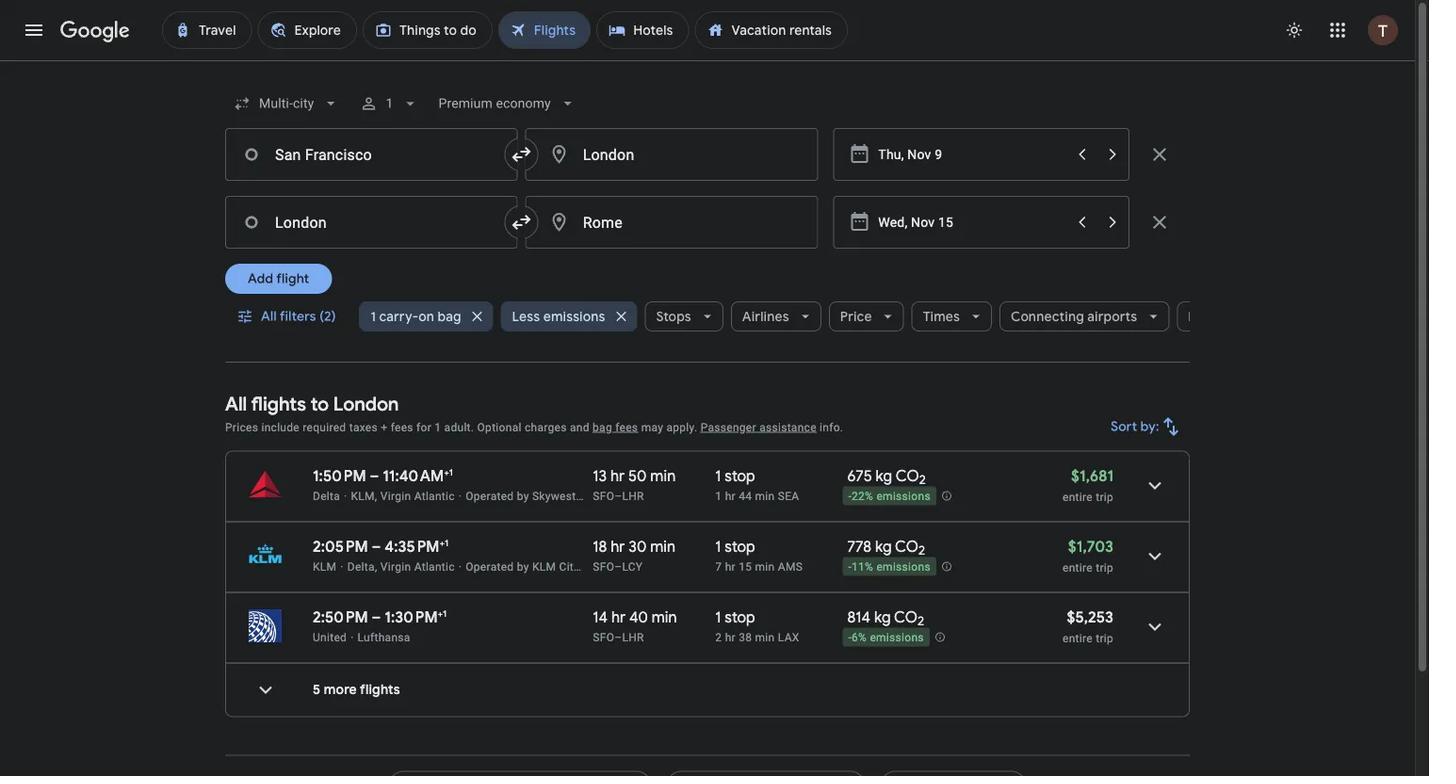 Task type: vqa. For each thing, say whether or not it's contained in the screenshot.
kg inside the 675 Kg Co 2
yes



Task type: describe. For each thing, give the bounding box(es) containing it.
may
[[641, 421, 663, 434]]

min inside 18 hr 30 min sfo – lcy
[[650, 537, 676, 556]]

sfo for 18
[[593, 560, 614, 573]]

1 delta from the left
[[313, 489, 340, 503]]

5 more flights image
[[243, 667, 288, 713]]

Departure time: 2:05 PM. text field
[[313, 537, 368, 556]]

1:50 pm
[[313, 466, 366, 486]]

london
[[333, 392, 399, 416]]

30
[[629, 537, 647, 556]]

by for 13
[[517, 489, 529, 503]]

operated by skywest dba delta connection
[[466, 489, 695, 503]]

duration button
[[1176, 294, 1274, 339]]

$1,703 entire trip
[[1063, 537, 1114, 574]]

connecting
[[1010, 308, 1084, 325]]

sea
[[778, 489, 799, 503]]

united
[[313, 631, 347, 644]]

1 inside 1:50 pm – 11:40 am + 1
[[449, 466, 453, 478]]

virgin for 4:35 pm
[[380, 560, 411, 573]]

2 klm from the left
[[532, 560, 556, 573]]

lufthansa
[[358, 631, 410, 644]]

15
[[739, 560, 752, 573]]

passenger
[[701, 421, 756, 434]]

sort by: button
[[1103, 404, 1190, 449]]

flight details. leaves san francisco international airport at 1:50 pm on thursday, november 9 and arrives at heathrow airport at 11:40 am on friday, november 10. image
[[1132, 463, 1178, 508]]

bag inside popup button
[[437, 308, 461, 325]]

trip for $5,253
[[1096, 632, 1114, 645]]

all filters (2) button
[[225, 294, 351, 339]]

add flight button
[[225, 264, 332, 294]]

klm, virgin atlantic
[[351, 489, 455, 503]]

40
[[629, 608, 648, 627]]

hr inside 14 hr 40 min sfo – lhr
[[611, 608, 626, 627]]

layover (1 of 1) is a 1 hr 44 min layover at seattle-tacoma international airport in seattle. element
[[715, 488, 838, 504]]

+ for 11:40 am
[[444, 466, 449, 478]]

lhr for 50
[[622, 489, 644, 503]]

dba
[[579, 489, 602, 503]]

1 vertical spatial flights
[[360, 682, 400, 699]]

778 kg co 2
[[847, 537, 925, 559]]

1 inside 1 "popup button"
[[386, 96, 393, 111]]

– inside 14 hr 40 min sfo – lhr
[[614, 631, 622, 644]]

skywest
[[532, 489, 576, 503]]

22%
[[852, 490, 873, 503]]

2 fees from the left
[[615, 421, 638, 434]]

1 carry-on bag
[[370, 308, 461, 325]]

1 inside 1 stop 7 hr 15 min ams
[[715, 537, 721, 556]]

-6% emissions
[[848, 631, 924, 645]]

min inside 1 stop 7 hr 15 min ams
[[755, 560, 775, 573]]

connecting airports
[[1010, 308, 1137, 325]]

leaves san francisco international airport at 2:50 pm on thursday, november 9 and arrives at heathrow airport at 1:30 pm on friday, november 10. element
[[313, 608, 447, 627]]

 image for 11:40 am
[[459, 489, 462, 503]]

Arrival time: 11:40 AM on  Friday, November 10. text field
[[383, 466, 453, 486]]

675 kg co 2
[[847, 466, 926, 488]]

flight details. leaves san francisco international airport at 2:05 pm on thursday, november 9 and arrives at london city airport at 4:35 pm on friday, november 10. image
[[1132, 534, 1178, 579]]

co for 675
[[896, 466, 919, 486]]

814
[[847, 608, 871, 627]]

1 inside 1 carry-on bag popup button
[[370, 308, 375, 325]]

14 hr 40 min sfo – lhr
[[593, 608, 677, 644]]

add
[[248, 270, 273, 287]]

stop for 13 hr 50 min
[[725, 466, 755, 486]]

+ right 'taxes'
[[381, 421, 388, 434]]

sort by:
[[1111, 418, 1160, 435]]

trip for $1,703
[[1096, 561, 1114, 574]]

atlantic for 11:40 am
[[414, 489, 455, 503]]

min inside 13 hr 50 min sfo – lhr
[[650, 466, 676, 486]]

trip for $1,681
[[1096, 490, 1114, 504]]

adult.
[[444, 421, 474, 434]]

14
[[593, 608, 608, 627]]

stops button
[[644, 294, 723, 339]]

remove flight from san francisco to london on thu, nov 9 image
[[1148, 143, 1171, 166]]

-22% emissions
[[848, 490, 931, 503]]

1 inside 2:50 pm – 1:30 pm + 1
[[443, 608, 447, 619]]

7
[[715, 560, 722, 573]]

2 for 778
[[919, 543, 925, 559]]

emissions for 814
[[870, 631, 924, 645]]

co for 814
[[894, 608, 918, 627]]

times
[[922, 308, 960, 325]]

44
[[739, 489, 752, 503]]

$5,253
[[1067, 608, 1114, 627]]

all filters (2)
[[261, 308, 336, 325]]

2:05 pm
[[313, 537, 368, 556]]

kg for 778
[[875, 537, 892, 556]]

38
[[739, 631, 752, 644]]

min inside 1 stop 1 hr 44 min sea
[[755, 489, 775, 503]]

sfo for 14
[[593, 631, 614, 644]]

emissions for 778
[[877, 561, 931, 574]]

operated by klm cityhopper
[[466, 560, 616, 573]]

- for 778
[[848, 561, 852, 574]]

passenger assistance button
[[701, 421, 817, 434]]

18
[[593, 537, 607, 556]]

emissions for 675
[[877, 490, 931, 503]]

cityhopper
[[559, 560, 616, 573]]

connection
[[635, 489, 695, 503]]

airlines button
[[730, 294, 821, 339]]

co for 778
[[895, 537, 919, 556]]

675
[[847, 466, 872, 486]]

include
[[261, 421, 300, 434]]

+ for 4:35 pm
[[439, 537, 445, 549]]

less emissions
[[512, 308, 605, 325]]

departure text field for remove flight from san francisco to london on thu, nov 9 'icon'
[[878, 129, 1065, 180]]

filters
[[280, 308, 316, 325]]

+ for 1:30 pm
[[438, 608, 443, 619]]

$1,681 entire trip
[[1063, 466, 1114, 504]]

emissions inside popup button
[[543, 308, 605, 325]]

more
[[324, 682, 357, 699]]

less emissions button
[[500, 294, 637, 339]]

- for 814
[[848, 631, 852, 645]]

price button
[[828, 294, 904, 339]]

apply.
[[666, 421, 697, 434]]

virgin for 11:40 am
[[380, 489, 411, 503]]

bag fees button
[[593, 421, 638, 434]]

price
[[840, 308, 872, 325]]

for
[[416, 421, 431, 434]]

– inside 13 hr 50 min sfo – lhr
[[614, 489, 622, 503]]

total duration 18 hr 30 min. element
[[593, 537, 715, 559]]

hr inside 1 stop 1 hr 44 min sea
[[725, 489, 736, 503]]

klm,
[[351, 489, 377, 503]]

required
[[303, 421, 346, 434]]

stops
[[656, 308, 691, 325]]

2 for 675
[[919, 472, 926, 488]]

prices
[[225, 421, 258, 434]]

4:35 pm
[[385, 537, 439, 556]]

airports
[[1087, 308, 1137, 325]]

778
[[847, 537, 872, 556]]



Task type: locate. For each thing, give the bounding box(es) containing it.
+ down adult.
[[444, 466, 449, 478]]

trip down the $1,703
[[1096, 561, 1114, 574]]

remove flight from london to rome on wed, nov 15 image
[[1148, 211, 1171, 234]]

0 vertical spatial  image
[[459, 489, 462, 503]]

optional
[[477, 421, 522, 434]]

1 stop 7 hr 15 min ams
[[715, 537, 803, 573]]

all left filters
[[261, 308, 277, 325]]

1 horizontal spatial delta
[[605, 489, 632, 503]]

entire down the $1,681
[[1063, 490, 1093, 504]]

bag
[[437, 308, 461, 325], [593, 421, 612, 434]]

swap origin and destination. image for remove flight from london to rome on wed, nov 15 image's departure text box
[[510, 211, 533, 234]]

charges
[[525, 421, 567, 434]]

co up -6% emissions
[[894, 608, 918, 627]]

operated for 11:40 am
[[466, 489, 514, 503]]

2 inside 778 kg co 2
[[919, 543, 925, 559]]

1  image from the top
[[459, 489, 462, 503]]

2 inside 814 kg co 2
[[918, 613, 924, 629]]

min right 15
[[755, 560, 775, 573]]

0 vertical spatial departure text field
[[878, 129, 1065, 180]]

0 vertical spatial trip
[[1096, 490, 1114, 504]]

sfo inside 18 hr 30 min sfo – lcy
[[593, 560, 614, 573]]

operated right delta, virgin atlantic
[[466, 560, 514, 573]]

entire inside $5,253 entire trip
[[1063, 632, 1093, 645]]

1 button
[[352, 81, 427, 126]]

0 horizontal spatial klm
[[313, 560, 337, 573]]

atlantic down arrival time: 11:40 am on  friday, november 10. text box
[[414, 489, 455, 503]]

2 inside 675 kg co 2
[[919, 472, 926, 488]]

1681 US dollars text field
[[1071, 466, 1114, 486]]

1 atlantic from the top
[[414, 489, 455, 503]]

add flight
[[248, 270, 309, 287]]

3 entire from the top
[[1063, 632, 1093, 645]]

1 inside 2:05 pm – 4:35 pm + 1
[[445, 537, 449, 549]]

co up -11% emissions
[[895, 537, 919, 556]]

1 stop flight. element up 15
[[715, 537, 755, 559]]

trip down the 1681 us dollars text box
[[1096, 490, 1114, 504]]

taxes
[[349, 421, 378, 434]]

by
[[517, 489, 529, 503], [517, 560, 529, 573]]

emissions down 814 kg co 2
[[870, 631, 924, 645]]

ams
[[778, 560, 803, 573]]

assistance
[[759, 421, 817, 434]]

3 1 stop flight. element from the top
[[715, 608, 755, 630]]

carry-
[[379, 308, 418, 325]]

by left "cityhopper"
[[517, 560, 529, 573]]

hr left 38
[[725, 631, 736, 644]]

0 vertical spatial atlantic
[[414, 489, 455, 503]]

(2)
[[319, 308, 336, 325]]

hr left 44 on the right bottom of the page
[[725, 489, 736, 503]]

2:50 pm – 1:30 pm + 1
[[313, 608, 447, 627]]

1 vertical spatial trip
[[1096, 561, 1114, 574]]

1 vertical spatial -
[[848, 561, 852, 574]]

to
[[311, 392, 329, 416]]

sfo inside 14 hr 40 min sfo – lhr
[[593, 631, 614, 644]]

0 vertical spatial co
[[896, 466, 919, 486]]

min right 30 at the bottom left
[[650, 537, 676, 556]]

total duration 14 hr 40 min. element
[[593, 608, 715, 630]]

entire inside "$1,681 entire trip"
[[1063, 490, 1093, 504]]

all up prices
[[225, 392, 247, 416]]

min right 38
[[755, 631, 775, 644]]

lhr for 40
[[622, 631, 644, 644]]

0 vertical spatial operated
[[466, 489, 514, 503]]

all for all filters (2)
[[261, 308, 277, 325]]

+ inside 1:50 pm – 11:40 am + 1
[[444, 466, 449, 478]]

1 by from the top
[[517, 489, 529, 503]]

5 more flights
[[313, 682, 400, 699]]

3 sfo from the top
[[593, 631, 614, 644]]

lhr
[[622, 489, 644, 503], [622, 631, 644, 644]]

2:05 pm – 4:35 pm + 1
[[313, 537, 449, 556]]

2
[[919, 472, 926, 488], [919, 543, 925, 559], [918, 613, 924, 629], [715, 631, 722, 644]]

hr inside 1 stop 7 hr 15 min ams
[[725, 560, 736, 573]]

2 vertical spatial co
[[894, 608, 918, 627]]

emissions right less
[[543, 308, 605, 325]]

by:
[[1141, 418, 1160, 435]]

0 vertical spatial 1 stop flight. element
[[715, 466, 755, 488]]

0 vertical spatial sfo
[[593, 489, 614, 503]]

atlantic for 4:35 pm
[[414, 560, 455, 573]]

1 stop flight. element up 38
[[715, 608, 755, 630]]

kg inside 814 kg co 2
[[874, 608, 891, 627]]

1 horizontal spatial fees
[[615, 421, 638, 434]]

flights right more
[[360, 682, 400, 699]]

1:30 pm
[[385, 608, 438, 627]]

lhr down 50
[[622, 489, 644, 503]]

entire inside $1,703 entire trip
[[1063, 561, 1093, 574]]

1 vertical spatial entire
[[1063, 561, 1093, 574]]

delta
[[313, 489, 340, 503], [605, 489, 632, 503]]

2 departure text field from the top
[[878, 197, 1065, 248]]

0 vertical spatial lhr
[[622, 489, 644, 503]]

- down 814
[[848, 631, 852, 645]]

min right the 40
[[652, 608, 677, 627]]

2 vertical spatial -
[[848, 631, 852, 645]]

hr right 13
[[610, 466, 625, 486]]

1 stop from the top
[[725, 466, 755, 486]]

virgin
[[380, 489, 411, 503], [380, 560, 411, 573]]

13
[[593, 466, 607, 486]]

- down 778
[[848, 561, 852, 574]]

1 vertical spatial operated
[[466, 560, 514, 573]]

1 horizontal spatial all
[[261, 308, 277, 325]]

1 stop flight. element for 14 hr 40 min
[[715, 608, 755, 630]]

sfo down 18
[[593, 560, 614, 573]]

1 horizontal spatial bag
[[593, 421, 612, 434]]

lhr down the 40
[[622, 631, 644, 644]]

0 vertical spatial -
[[848, 490, 852, 503]]

flights up include at the bottom of page
[[251, 392, 306, 416]]

2 operated from the top
[[466, 560, 514, 573]]

1 fees from the left
[[391, 421, 413, 434]]

1 vertical spatial bag
[[593, 421, 612, 434]]

all flights to london
[[225, 392, 399, 416]]

2 trip from the top
[[1096, 561, 1114, 574]]

3 stop from the top
[[725, 608, 755, 627]]

min inside 1 stop 2 hr 38 min lax
[[755, 631, 775, 644]]

5253 US dollars text field
[[1067, 608, 1114, 627]]

2 vertical spatial kg
[[874, 608, 891, 627]]

1 stop flight. element
[[715, 466, 755, 488], [715, 537, 755, 559], [715, 608, 755, 630]]

entire for $5,253
[[1063, 632, 1093, 645]]

co up -22% emissions
[[896, 466, 919, 486]]

emissions down 778 kg co 2
[[877, 561, 931, 574]]

5
[[313, 682, 321, 699]]

2 vertical spatial stop
[[725, 608, 755, 627]]

delta, virgin atlantic
[[347, 560, 455, 573]]

 image right klm, virgin atlantic
[[459, 489, 462, 503]]

1 vertical spatial  image
[[459, 560, 462, 573]]

 image for 4:35 pm
[[459, 560, 462, 573]]

trip inside $1,703 entire trip
[[1096, 561, 1114, 574]]

atlantic down arrival time: 4:35 pm on  friday, november 10. text box
[[414, 560, 455, 573]]

kg up -6% emissions
[[874, 608, 891, 627]]

1 stop flight. element up 44 on the right bottom of the page
[[715, 466, 755, 488]]

11%
[[852, 561, 873, 574]]

2 left 38
[[715, 631, 722, 644]]

1 entire from the top
[[1063, 490, 1093, 504]]

klm left "cityhopper"
[[532, 560, 556, 573]]

stop inside 1 stop 1 hr 44 min sea
[[725, 466, 755, 486]]

hr right 14
[[611, 608, 626, 627]]

3 trip from the top
[[1096, 632, 1114, 645]]

1 departure text field from the top
[[878, 129, 1065, 180]]

duration
[[1188, 308, 1242, 325]]

1:50 pm – 11:40 am + 1
[[313, 466, 453, 486]]

by for 18
[[517, 560, 529, 573]]

 image
[[459, 489, 462, 503], [459, 560, 462, 573]]

sort
[[1111, 418, 1138, 435]]

Arrival time: 4:35 PM on  Friday, November 10. text field
[[385, 537, 449, 556]]

sfo for 13
[[593, 489, 614, 503]]

50
[[628, 466, 647, 486]]

trip down the $5,253 text box
[[1096, 632, 1114, 645]]

1 lhr from the top
[[622, 489, 644, 503]]

min up connection
[[650, 466, 676, 486]]

min right 44 on the right bottom of the page
[[755, 489, 775, 503]]

2 inside 1 stop 2 hr 38 min lax
[[715, 631, 722, 644]]

leaves san francisco international airport at 1:50 pm on thursday, november 9 and arrives at heathrow airport at 11:40 am on friday, november 10. element
[[313, 466, 453, 486]]

co inside 675 kg co 2
[[896, 466, 919, 486]]

sfo down 14
[[593, 631, 614, 644]]

1 stop flight. element for 18 hr 30 min
[[715, 537, 755, 559]]

0 horizontal spatial flights
[[251, 392, 306, 416]]

kg for 814
[[874, 608, 891, 627]]

1 vertical spatial atlantic
[[414, 560, 455, 573]]

change appearance image
[[1272, 8, 1317, 53]]

+
[[381, 421, 388, 434], [444, 466, 449, 478], [439, 537, 445, 549], [438, 608, 443, 619]]

on
[[418, 308, 434, 325]]

2 up -11% emissions
[[919, 543, 925, 559]]

main menu image
[[23, 19, 45, 41]]

2 lhr from the top
[[622, 631, 644, 644]]

2 swap origin and destination. image from the top
[[510, 211, 533, 234]]

emissions down 675 kg co 2
[[877, 490, 931, 503]]

-
[[848, 490, 852, 503], [848, 561, 852, 574], [848, 631, 852, 645]]

2 by from the top
[[517, 560, 529, 573]]

2 delta from the left
[[605, 489, 632, 503]]

min inside 14 hr 40 min sfo – lhr
[[652, 608, 677, 627]]

entire down the $5,253 text box
[[1063, 632, 1093, 645]]

trip inside $5,253 entire trip
[[1096, 632, 1114, 645]]

fees left 'for'
[[391, 421, 413, 434]]

1 sfo from the top
[[593, 489, 614, 503]]

delta down departure time: 1:50 pm. text box
[[313, 489, 340, 503]]

swap origin and destination. image for departure text box for remove flight from san francisco to london on thu, nov 9 'icon'
[[510, 143, 533, 166]]

1 horizontal spatial flights
[[360, 682, 400, 699]]

1 vertical spatial 1 stop flight. element
[[715, 537, 755, 559]]

1 stop flight. element for 13 hr 50 min
[[715, 466, 755, 488]]

layover (1 of 1) is a 2 hr 38 min layover at los angeles international airport in los angeles. element
[[715, 630, 838, 645]]

kg up -11% emissions
[[875, 537, 892, 556]]

0 vertical spatial swap origin and destination. image
[[510, 143, 533, 166]]

co inside 778 kg co 2
[[895, 537, 919, 556]]

814 kg co 2
[[847, 608, 924, 629]]

1 horizontal spatial klm
[[532, 560, 556, 573]]

stop up 38
[[725, 608, 755, 627]]

bag right on
[[437, 308, 461, 325]]

0 horizontal spatial delta
[[313, 489, 340, 503]]

kg inside 778 kg co 2
[[875, 537, 892, 556]]

1 1 stop flight. element from the top
[[715, 466, 755, 488]]

departure text field for remove flight from london to rome on wed, nov 15 image
[[878, 197, 1065, 248]]

2 vertical spatial sfo
[[593, 631, 614, 644]]

 image right delta, virgin atlantic
[[459, 560, 462, 573]]

+ inside 2:50 pm – 1:30 pm + 1
[[438, 608, 443, 619]]

trip
[[1096, 490, 1114, 504], [1096, 561, 1114, 574], [1096, 632, 1114, 645]]

lhr inside 14 hr 40 min sfo – lhr
[[622, 631, 644, 644]]

1 vertical spatial kg
[[875, 537, 892, 556]]

emissions
[[543, 308, 605, 325], [877, 490, 931, 503], [877, 561, 931, 574], [870, 631, 924, 645]]

0 vertical spatial by
[[517, 489, 529, 503]]

trip inside "$1,681 entire trip"
[[1096, 490, 1114, 504]]

+ up delta, virgin atlantic
[[439, 537, 445, 549]]

2 vertical spatial trip
[[1096, 632, 1114, 645]]

0 vertical spatial entire
[[1063, 490, 1093, 504]]

1 vertical spatial stop
[[725, 537, 755, 556]]

lcy
[[622, 560, 643, 573]]

operated left skywest
[[466, 489, 514, 503]]

1 vertical spatial sfo
[[593, 560, 614, 573]]

connecting airports button
[[999, 294, 1169, 339]]

2 virgin from the top
[[380, 560, 411, 573]]

- down the 675
[[848, 490, 852, 503]]

kg inside 675 kg co 2
[[876, 466, 892, 486]]

kg for 675
[[876, 466, 892, 486]]

0 vertical spatial virgin
[[380, 489, 411, 503]]

1 vertical spatial by
[[517, 560, 529, 573]]

1 swap origin and destination. image from the top
[[510, 143, 533, 166]]

0 vertical spatial flights
[[251, 392, 306, 416]]

1 vertical spatial departure text field
[[878, 197, 1065, 248]]

2 stop from the top
[[725, 537, 755, 556]]

None search field
[[225, 81, 1274, 363]]

2 up -22% emissions
[[919, 472, 926, 488]]

1 klm from the left
[[313, 560, 337, 573]]

stop for 14 hr 40 min
[[725, 608, 755, 627]]

lax
[[778, 631, 799, 644]]

2 vertical spatial 1 stop flight. element
[[715, 608, 755, 630]]

none search field containing add flight
[[225, 81, 1274, 363]]

stop up 44 on the right bottom of the page
[[725, 466, 755, 486]]

klm down 2:05 pm
[[313, 560, 337, 573]]

Arrival time: 1:30 PM on  Friday, November 10. text field
[[385, 608, 447, 627]]

0 horizontal spatial all
[[225, 392, 247, 416]]

sfo inside 13 hr 50 min sfo – lhr
[[593, 489, 614, 503]]

fees left may
[[615, 421, 638, 434]]

entire for $1,681
[[1063, 490, 1093, 504]]

2 entire from the top
[[1063, 561, 1093, 574]]

+ down delta, virgin atlantic
[[438, 608, 443, 619]]

6%
[[852, 631, 867, 645]]

1 operated from the top
[[466, 489, 514, 503]]

bag right and
[[593, 421, 612, 434]]

Departure text field
[[878, 129, 1065, 180], [878, 197, 1065, 248]]

11:40 am
[[383, 466, 444, 486]]

swap origin and destination. image
[[510, 143, 533, 166], [510, 211, 533, 234]]

and
[[570, 421, 590, 434]]

+ inside 2:05 pm – 4:35 pm + 1
[[439, 537, 445, 549]]

lhr inside 13 hr 50 min sfo – lhr
[[622, 489, 644, 503]]

kg up -22% emissions
[[876, 466, 892, 486]]

2 1 stop flight. element from the top
[[715, 537, 755, 559]]

entire down the $1,703
[[1063, 561, 1093, 574]]

2 for 814
[[918, 613, 924, 629]]

by left skywest
[[517, 489, 529, 503]]

0 vertical spatial kg
[[876, 466, 892, 486]]

less
[[512, 308, 540, 325]]

delta down 13
[[605, 489, 632, 503]]

0 vertical spatial stop
[[725, 466, 755, 486]]

2 atlantic from the top
[[414, 560, 455, 573]]

hr inside 1 stop 2 hr 38 min lax
[[725, 631, 736, 644]]

1
[[386, 96, 393, 111], [370, 308, 375, 325], [435, 421, 441, 434], [449, 466, 453, 478], [715, 466, 721, 486], [715, 489, 722, 503], [445, 537, 449, 549], [715, 537, 721, 556], [443, 608, 447, 619], [715, 608, 721, 627]]

1 vertical spatial virgin
[[380, 560, 411, 573]]

2 up -6% emissions
[[918, 613, 924, 629]]

0 horizontal spatial bag
[[437, 308, 461, 325]]

entire for $1,703
[[1063, 561, 1093, 574]]

1 inside 1 stop 2 hr 38 min lax
[[715, 608, 721, 627]]

1 stop 2 hr 38 min lax
[[715, 608, 799, 644]]

stop up 15
[[725, 537, 755, 556]]

loading results progress bar
[[0, 60, 1415, 64]]

total duration 13 hr 50 min. element
[[593, 466, 715, 488]]

co
[[896, 466, 919, 486], [895, 537, 919, 556], [894, 608, 918, 627]]

– inside 18 hr 30 min sfo – lcy
[[614, 560, 622, 573]]

stop inside 1 stop 2 hr 38 min lax
[[725, 608, 755, 627]]

atlantic
[[414, 489, 455, 503], [414, 560, 455, 573]]

1 virgin from the top
[[380, 489, 411, 503]]

None text field
[[525, 128, 818, 181], [525, 196, 818, 249], [525, 128, 818, 181], [525, 196, 818, 249]]

3 - from the top
[[848, 631, 852, 645]]

1 stop 1 hr 44 min sea
[[715, 466, 799, 503]]

0 horizontal spatial fees
[[391, 421, 413, 434]]

1 - from the top
[[848, 490, 852, 503]]

1 vertical spatial co
[[895, 537, 919, 556]]

1 vertical spatial all
[[225, 392, 247, 416]]

1703 US dollars text field
[[1068, 537, 1114, 556]]

18 hr 30 min sfo – lcy
[[593, 537, 676, 573]]

airlines
[[742, 308, 789, 325]]

1 vertical spatial swap origin and destination. image
[[510, 211, 533, 234]]

flight
[[276, 270, 309, 287]]

hr right the 7
[[725, 560, 736, 573]]

leaves san francisco international airport at 2:05 pm on thursday, november 9 and arrives at london city airport at 4:35 pm on friday, november 10. element
[[313, 537, 449, 556]]

2:50 pm
[[313, 608, 368, 627]]

Departure time: 1:50 PM. text field
[[313, 466, 366, 486]]

times button
[[911, 294, 992, 339]]

2 sfo from the top
[[593, 560, 614, 573]]

virgin down 2:05 pm – 4:35 pm + 1
[[380, 560, 411, 573]]

0 vertical spatial bag
[[437, 308, 461, 325]]

$1,681
[[1071, 466, 1114, 486]]

13 hr 50 min sfo – lhr
[[593, 466, 676, 503]]

None field
[[225, 87, 348, 121], [431, 87, 585, 121], [225, 87, 348, 121], [431, 87, 585, 121]]

stop inside 1 stop 7 hr 15 min ams
[[725, 537, 755, 556]]

flights
[[251, 392, 306, 416], [360, 682, 400, 699]]

stop
[[725, 466, 755, 486], [725, 537, 755, 556], [725, 608, 755, 627]]

1 trip from the top
[[1096, 490, 1114, 504]]

2 vertical spatial entire
[[1063, 632, 1093, 645]]

2  image from the top
[[459, 560, 462, 573]]

Departure time: 2:50 PM. text field
[[313, 608, 368, 627]]

sfo down 13
[[593, 489, 614, 503]]

layover (1 of 1) is a 7 hr 15 min layover at amsterdam airport schiphol in amsterdam. element
[[715, 559, 838, 574]]

1 vertical spatial lhr
[[622, 631, 644, 644]]

all for all flights to london
[[225, 392, 247, 416]]

2 - from the top
[[848, 561, 852, 574]]

all inside button
[[261, 308, 277, 325]]

operated for 4:35 pm
[[466, 560, 514, 573]]

flight details. leaves san francisco international airport at 2:50 pm on thursday, november 9 and arrives at heathrow airport at 1:30 pm on friday, november 10. image
[[1132, 604, 1178, 650]]

hr
[[610, 466, 625, 486], [725, 489, 736, 503], [611, 537, 625, 556], [725, 560, 736, 573], [611, 608, 626, 627], [725, 631, 736, 644]]

co inside 814 kg co 2
[[894, 608, 918, 627]]

stop for 18 hr 30 min
[[725, 537, 755, 556]]

hr right 18
[[611, 537, 625, 556]]

0 vertical spatial all
[[261, 308, 277, 325]]

- for 675
[[848, 490, 852, 503]]

1 carry-on bag button
[[359, 294, 493, 339]]

virgin down 1:50 pm – 11:40 am + 1
[[380, 489, 411, 503]]

None text field
[[225, 128, 518, 181], [225, 196, 518, 249], [225, 128, 518, 181], [225, 196, 518, 249]]

hr inside 13 hr 50 min sfo – lhr
[[610, 466, 625, 486]]

hr inside 18 hr 30 min sfo – lcy
[[611, 537, 625, 556]]



